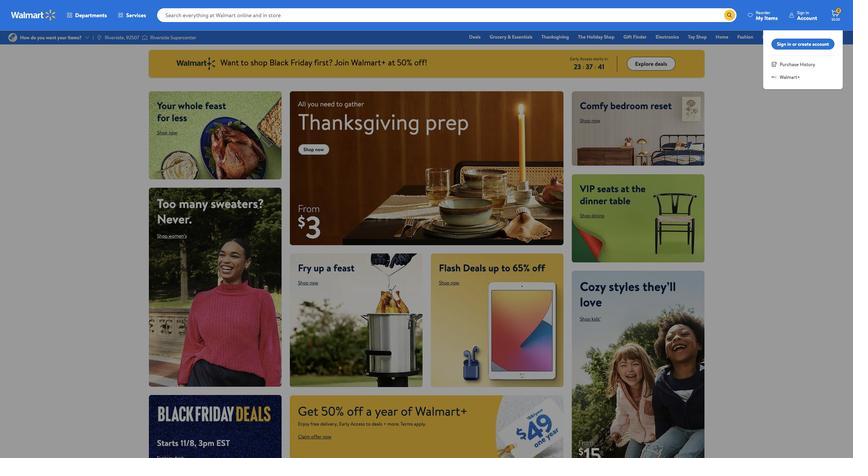 Task type: locate. For each thing, give the bounding box(es) containing it.
0 vertical spatial sign
[[797, 9, 805, 15]]

off left year
[[347, 403, 363, 420]]

0 vertical spatial to
[[241, 57, 249, 68]]

delivery,
[[320, 421, 338, 428]]

bedroom
[[610, 99, 648, 112]]

registry link
[[759, 33, 783, 41]]

0 horizontal spatial access
[[351, 421, 365, 428]]

deals right flash
[[463, 261, 486, 275]]

shop now inside shop now link
[[304, 146, 324, 153]]

1 vertical spatial feast
[[334, 261, 355, 275]]

starts
[[593, 56, 603, 62]]

walmart+ down purchase on the right
[[780, 74, 800, 81]]

0 horizontal spatial off
[[347, 403, 363, 420]]

search icon image
[[727, 12, 732, 18]]

explore deals button
[[627, 57, 675, 71]]

to left shop
[[241, 57, 249, 68]]

at
[[388, 57, 395, 68], [621, 182, 629, 195]]

11/8,
[[180, 437, 197, 449]]

0 horizontal spatial deals
[[372, 421, 382, 428]]

enjoy
[[298, 421, 309, 428]]

now for flash
[[451, 279, 459, 286]]

or
[[792, 41, 797, 48]]

explore deals
[[635, 60, 667, 67]]

access up "37"
[[580, 56, 592, 62]]

deals inside deals link
[[469, 33, 481, 40]]

starts 11/8, 3pm est
[[157, 437, 230, 449]]

to left +
[[366, 421, 371, 428]]

shop now link for flash deals up to 65% off
[[439, 279, 459, 286]]

finder
[[633, 33, 647, 40]]

1 vertical spatial walmart+ link
[[772, 74, 835, 81]]

0 horizontal spatial at
[[388, 57, 395, 68]]

deals left +
[[372, 421, 382, 428]]

50% left off!
[[397, 57, 412, 68]]

at left off!
[[388, 57, 395, 68]]

seats
[[597, 182, 619, 195]]

fashion
[[737, 33, 753, 40]]

whole
[[178, 99, 203, 112]]

0 vertical spatial feast
[[205, 99, 226, 112]]

sign inside 'sign in or create account' button
[[777, 41, 786, 48]]

in
[[806, 9, 809, 15]]

shop for your whole feast for less
[[157, 129, 167, 136]]

2 vertical spatial to
[[366, 421, 371, 428]]

gift finder
[[624, 33, 647, 40]]

styles
[[609, 278, 640, 295]]

sign
[[797, 9, 805, 15], [777, 41, 786, 48]]

1 vertical spatial to
[[501, 261, 510, 275]]

deals
[[655, 60, 667, 67], [372, 421, 382, 428]]

access inside the early access starts in: 23 : 37 : 41
[[580, 56, 592, 62]]

shop kids'
[[580, 316, 601, 322]]

0 vertical spatial off
[[532, 261, 545, 275]]

up right fry
[[314, 261, 324, 275]]

0 vertical spatial a
[[327, 261, 331, 275]]

off right 65%
[[532, 261, 545, 275]]

0 horizontal spatial 50%
[[321, 403, 344, 420]]

0 horizontal spatial :
[[583, 63, 584, 70]]

Walmart Site-Wide search field
[[157, 8, 737, 22]]

apply.
[[414, 421, 426, 428]]

50%
[[397, 57, 412, 68], [321, 403, 344, 420]]

1 horizontal spatial at
[[621, 182, 629, 195]]

reorder
[[756, 9, 771, 15]]

0 vertical spatial access
[[580, 56, 592, 62]]

thanksgiving
[[542, 33, 569, 40], [298, 107, 420, 137]]

1 horizontal spatial access
[[580, 56, 592, 62]]

1 vertical spatial thanksgiving
[[298, 107, 420, 137]]

a inside the get 50% off a year of walmart+ enjoy free delivery, early access to deals + more. terms apply.
[[366, 403, 372, 420]]

1 horizontal spatial a
[[366, 403, 372, 420]]

shop now link for thanksgiving prep
[[298, 144, 329, 155]]

1 up from the left
[[314, 261, 324, 275]]

to inside the get 50% off a year of walmart+ enjoy free delivery, early access to deals + more. terms apply.
[[366, 421, 371, 428]]

0 horizontal spatial thanksgiving
[[298, 107, 420, 137]]

one debit link
[[786, 33, 815, 41]]

sign for or
[[777, 41, 786, 48]]

in:
[[604, 56, 609, 62]]

want
[[220, 57, 239, 68]]

early up "23"
[[570, 56, 579, 62]]

account
[[812, 41, 829, 48]]

shop now link for fry up a feast
[[298, 279, 318, 286]]

1 horizontal spatial :
[[595, 63, 596, 70]]

shop now for comfy bedroom reset
[[580, 117, 600, 124]]

1 vertical spatial sign
[[777, 41, 786, 48]]

access left +
[[351, 421, 365, 428]]

1 vertical spatial off
[[347, 403, 363, 420]]

prep
[[425, 107, 469, 137]]

walmart+ up the 'apply.'
[[415, 403, 468, 420]]

1 vertical spatial early
[[339, 421, 349, 428]]

0 horizontal spatial sign
[[777, 41, 786, 48]]

vip seats at the dinner table
[[580, 182, 646, 207]]

claim
[[298, 434, 310, 440]]

at inside 'vip seats at the dinner table'
[[621, 182, 629, 195]]

friday
[[291, 57, 312, 68]]

walmart+ link down $0.00
[[818, 33, 845, 41]]

shop for cozy styles they'll love
[[580, 316, 590, 322]]

1 horizontal spatial early
[[570, 56, 579, 62]]

1 vertical spatial access
[[351, 421, 365, 428]]

walmart+ link down purchase history "link"
[[772, 74, 835, 81]]

1 horizontal spatial deals
[[655, 60, 667, 67]]

many
[[179, 195, 208, 212]]

never.
[[157, 211, 192, 228]]

sign in or create account button
[[772, 39, 835, 50]]

home
[[716, 33, 728, 40]]

services
[[126, 11, 146, 19]]

want to shop black friday first? join walmart+ at 50% off!
[[220, 57, 427, 68]]

now
[[592, 117, 600, 124], [169, 129, 177, 136], [315, 146, 324, 153], [310, 279, 318, 286], [451, 279, 459, 286], [323, 434, 331, 440]]

: left the 41
[[595, 63, 596, 70]]

to left 65%
[[501, 261, 510, 275]]

1 horizontal spatial to
[[366, 421, 371, 428]]

access inside the get 50% off a year of walmart+ enjoy free delivery, early access to deals + more. terms apply.
[[351, 421, 365, 428]]

1 horizontal spatial thanksgiving
[[542, 33, 569, 40]]

gift finder link
[[620, 33, 650, 41]]

early inside the early access starts in: 23 : 37 : 41
[[570, 56, 579, 62]]

deals right explore
[[655, 60, 667, 67]]

shop now for flash deals up to 65% off
[[439, 279, 459, 286]]

for
[[157, 111, 170, 124]]

1 horizontal spatial up
[[488, 261, 499, 275]]

0 horizontal spatial feast
[[205, 99, 226, 112]]

departments button
[[61, 7, 112, 23]]

dinner
[[580, 194, 607, 207]]

: left "37"
[[583, 63, 584, 70]]

grocery & essentials
[[490, 33, 533, 40]]

early right delivery,
[[339, 421, 349, 428]]

purchase
[[780, 61, 799, 68]]

feast
[[205, 99, 226, 112], [334, 261, 355, 275]]

of
[[401, 403, 412, 420]]

join
[[334, 57, 349, 68]]

now for fry
[[310, 279, 318, 286]]

a left year
[[366, 403, 372, 420]]

the
[[578, 33, 586, 40]]

0 horizontal spatial early
[[339, 421, 349, 428]]

off
[[532, 261, 545, 275], [347, 403, 363, 420]]

deals inside button
[[655, 60, 667, 67]]

shop women's link
[[157, 233, 187, 240]]

thanksgiving for thanksgiving
[[542, 33, 569, 40]]

23
[[574, 62, 581, 71]]

0 horizontal spatial up
[[314, 261, 324, 275]]

walmart+
[[821, 33, 842, 40], [351, 57, 386, 68], [780, 74, 800, 81], [415, 403, 468, 420]]

access
[[580, 56, 592, 62], [351, 421, 365, 428]]

the
[[632, 182, 646, 195]]

black
[[270, 57, 289, 68]]

at left the
[[621, 182, 629, 195]]

0 vertical spatial 50%
[[397, 57, 412, 68]]

0 vertical spatial at
[[388, 57, 395, 68]]

walmart+ inside the get 50% off a year of walmart+ enjoy free delivery, early access to deals + more. terms apply.
[[415, 403, 468, 420]]

a right fry
[[327, 261, 331, 275]]

claim offer now
[[298, 434, 331, 440]]

1 vertical spatial deals
[[372, 421, 382, 428]]

2 : from the left
[[595, 63, 596, 70]]

1 vertical spatial a
[[366, 403, 372, 420]]

+
[[383, 421, 386, 428]]

deals left grocery
[[469, 33, 481, 40]]

the holiday shop
[[578, 33, 615, 40]]

shop now link for your whole feast for less
[[157, 129, 177, 136]]

deals link
[[466, 33, 484, 41]]

shop now for fry up a feast
[[298, 279, 318, 286]]

early inside the get 50% off a year of walmart+ enjoy free delivery, early access to deals + more. terms apply.
[[339, 421, 349, 428]]

0 vertical spatial early
[[570, 56, 579, 62]]

1 vertical spatial 50%
[[321, 403, 344, 420]]

early
[[570, 56, 579, 62], [339, 421, 349, 428]]

0 vertical spatial thanksgiving
[[542, 33, 569, 40]]

shop for vip seats at the dinner table
[[580, 212, 590, 219]]

0 vertical spatial deals
[[655, 60, 667, 67]]

history
[[800, 61, 815, 68]]

thanksgiving link
[[538, 33, 572, 41]]

shop now
[[580, 117, 600, 124], [157, 129, 177, 136], [304, 146, 324, 153], [298, 279, 318, 286], [439, 279, 459, 286]]

off inside the get 50% off a year of walmart+ enjoy free delivery, early access to deals + more. terms apply.
[[347, 403, 363, 420]]

0 vertical spatial deals
[[469, 33, 481, 40]]

shop dining link
[[580, 212, 604, 219]]

sign for account
[[797, 9, 805, 15]]

sign inside the sign in account
[[797, 9, 805, 15]]

electronics link
[[653, 33, 682, 41]]

up left 65%
[[488, 261, 499, 275]]

1 vertical spatial at
[[621, 182, 629, 195]]

shop now for thanksgiving prep
[[304, 146, 324, 153]]

thanksgiving prep
[[298, 107, 469, 137]]

50% up delivery,
[[321, 403, 344, 420]]

1 horizontal spatial sign
[[797, 9, 805, 15]]

1 horizontal spatial feast
[[334, 261, 355, 275]]



Task type: vqa. For each thing, say whether or not it's contained in the screenshot.
a in the get 50% off a year of walmart+ enjoy free delivery, early access to deals + more. terms apply.
yes



Task type: describe. For each thing, give the bounding box(es) containing it.
year
[[375, 403, 398, 420]]

free
[[310, 421, 319, 428]]

home link
[[713, 33, 732, 41]]

deals inside the get 50% off a year of walmart+ enjoy free delivery, early access to deals + more. terms apply.
[[372, 421, 382, 428]]

table
[[609, 194, 631, 207]]

shop kids' link
[[580, 316, 601, 322]]

37
[[586, 62, 593, 71]]

walmart+ right join at the left
[[351, 57, 386, 68]]

sweaters?
[[211, 195, 264, 212]]

departments
[[75, 11, 107, 19]]

one
[[789, 33, 799, 40]]

in
[[787, 41, 791, 48]]

claim offer now link
[[298, 434, 331, 440]]

now for your
[[169, 129, 177, 136]]

kids'
[[592, 316, 601, 322]]

registry
[[762, 33, 780, 40]]

too many sweaters? never.
[[157, 195, 264, 228]]

Search search field
[[157, 8, 737, 22]]

est
[[216, 437, 230, 449]]

shop dining
[[580, 212, 604, 219]]

offer
[[311, 434, 322, 440]]

2 horizontal spatial to
[[501, 261, 510, 275]]

shop now for your whole feast for less
[[157, 129, 177, 136]]

shop for flash deals up to 65% off
[[439, 279, 449, 286]]

walmart+ image
[[772, 74, 777, 80]]

cozy
[[580, 278, 606, 295]]

2 up from the left
[[488, 261, 499, 275]]

starts
[[157, 437, 178, 449]]

purchase history link
[[772, 61, 835, 68]]

the holiday shop link
[[575, 33, 618, 41]]

shop for thanksgiving prep
[[304, 146, 314, 153]]

0
[[837, 8, 840, 14]]

shop now link for comfy bedroom reset
[[580, 117, 600, 124]]

1 : from the left
[[583, 63, 584, 70]]

1 horizontal spatial 50%
[[397, 57, 412, 68]]

your
[[157, 99, 176, 112]]

more.
[[388, 421, 399, 428]]

reorder my items
[[756, 9, 778, 22]]

terms
[[400, 421, 413, 428]]

flash deals up to 65% off
[[439, 261, 545, 275]]

shop
[[251, 57, 268, 68]]

account
[[797, 14, 817, 22]]

your whole feast for less
[[157, 99, 226, 124]]

holiday
[[587, 33, 603, 40]]

my
[[756, 14, 763, 22]]

0 $0.00
[[832, 8, 840, 22]]

one debit
[[789, 33, 812, 40]]

50% inside the get 50% off a year of walmart+ enjoy free delivery, early access to deals + more. terms apply.
[[321, 403, 344, 420]]

get
[[298, 403, 318, 420]]

create
[[798, 41, 811, 48]]

0 horizontal spatial to
[[241, 57, 249, 68]]

toy
[[688, 33, 695, 40]]

feast inside your whole feast for less
[[205, 99, 226, 112]]

get 50% off a year of walmart+ enjoy free delivery, early access to deals + more. terms apply.
[[298, 403, 468, 428]]

65%
[[513, 261, 530, 275]]

services button
[[112, 7, 152, 23]]

fashion link
[[734, 33, 757, 41]]

3pm
[[199, 437, 214, 449]]

sign in or create account
[[777, 41, 829, 48]]

electronics
[[656, 33, 679, 40]]

walmart plus logo image
[[176, 58, 215, 70]]

grocery & essentials link
[[487, 33, 536, 41]]

now for comfy
[[592, 117, 600, 124]]

shop for comfy bedroom reset
[[580, 117, 590, 124]]

gift
[[624, 33, 632, 40]]

toy shop
[[688, 33, 707, 40]]

first?
[[314, 57, 333, 68]]

early access starts in: 23 : 37 : 41
[[570, 56, 609, 71]]

sign in account
[[797, 9, 817, 22]]

essentials
[[512, 33, 533, 40]]

thanksgiving for thanksgiving prep
[[298, 107, 420, 137]]

shop for fry up a feast
[[298, 279, 308, 286]]

1 horizontal spatial off
[[532, 261, 545, 275]]

1 vertical spatial deals
[[463, 261, 486, 275]]

shop for too many sweaters? never.
[[157, 233, 167, 240]]

flash
[[439, 261, 461, 275]]

now for thanksgiving
[[315, 146, 324, 153]]

love
[[580, 294, 602, 311]]

explore
[[635, 60, 654, 67]]

0 vertical spatial walmart+ link
[[818, 33, 845, 41]]

debit
[[800, 33, 812, 40]]

too
[[157, 195, 176, 212]]

vip
[[580, 182, 595, 195]]

walmart image
[[11, 10, 56, 21]]

comfy bedroom reset
[[580, 99, 672, 112]]

0 horizontal spatial a
[[327, 261, 331, 275]]

reset
[[651, 99, 672, 112]]

shop women's
[[157, 233, 187, 240]]

walmart+ up account
[[821, 33, 842, 40]]

off!
[[414, 57, 427, 68]]

purchase history
[[780, 61, 815, 68]]

women's
[[169, 233, 187, 240]]



